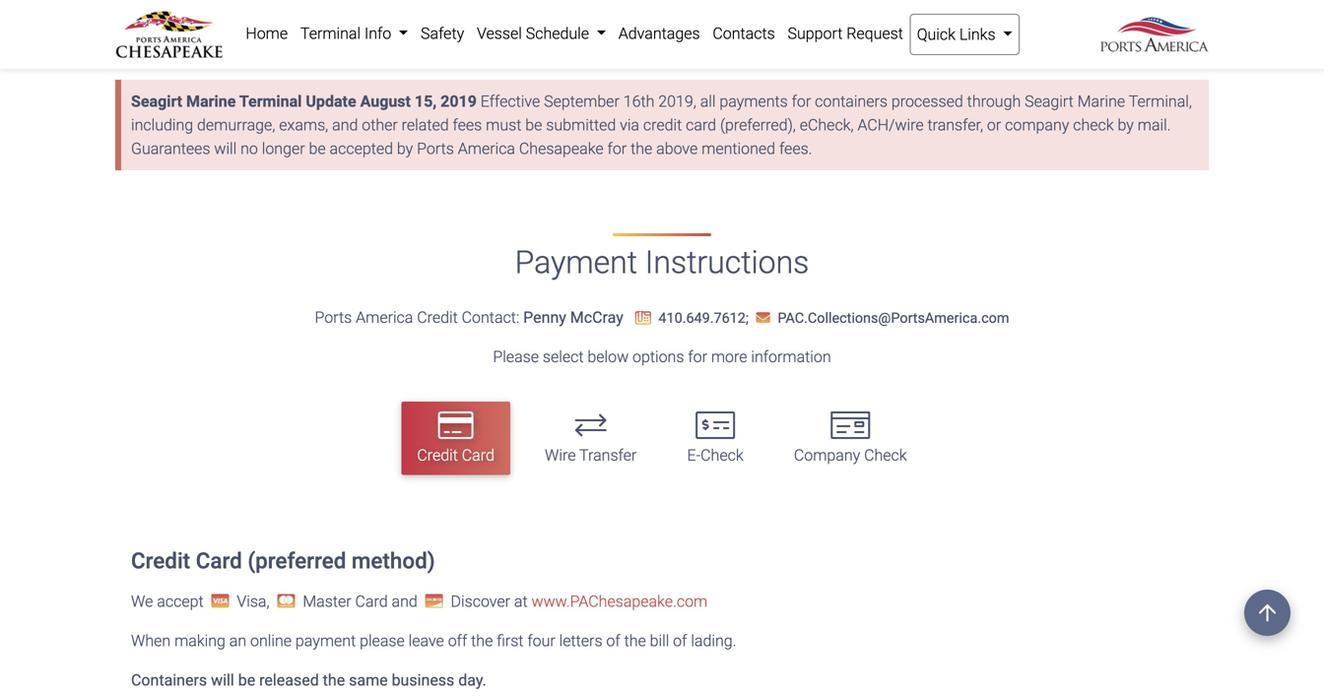 Task type: locate. For each thing, give the bounding box(es) containing it.
tab list containing credit card
[[115, 393, 1209, 485]]

and
[[332, 116, 358, 135], [392, 593, 418, 612]]

0 vertical spatial ports
[[417, 140, 454, 158]]

2 seagirt from the left
[[1025, 92, 1074, 111]]

0 vertical spatial and
[[332, 116, 358, 135]]

0 horizontal spatial be
[[238, 672, 255, 691]]

0 horizontal spatial card
[[196, 548, 242, 574]]

marine up demurrage,
[[186, 92, 236, 111]]

1 vertical spatial and
[[392, 593, 418, 612]]

above
[[657, 140, 698, 158]]

0 vertical spatial by
[[1118, 116, 1134, 135]]

transfer
[[580, 447, 637, 465]]

chesapeake
[[519, 140, 604, 158]]

and left the cc discover icon
[[392, 593, 418, 612]]

phone office image
[[635, 312, 651, 326]]

be down "exams," at the left top of the page
[[309, 140, 326, 158]]

safety link
[[415, 14, 471, 53]]

410.649.7612;
[[659, 310, 749, 327]]

2 marine from the left
[[1078, 92, 1126, 111]]

ports america credit contact: penny mccray
[[315, 309, 624, 327]]

seagirt up including
[[131, 92, 182, 111]]

1 horizontal spatial by
[[1118, 116, 1134, 135]]

credit card
[[417, 447, 495, 465]]

mccray
[[570, 309, 624, 327]]

0 horizontal spatial marine
[[186, 92, 236, 111]]

for left more
[[688, 348, 708, 367]]

marine up check
[[1078, 92, 1126, 111]]

fees
[[453, 116, 482, 135]]

ports
[[417, 140, 454, 158], [315, 309, 352, 327]]

seagirt
[[131, 92, 182, 111], [1025, 92, 1074, 111]]

1 check from the left
[[701, 447, 744, 465]]

cc visa image
[[207, 594, 233, 610]]

containers
[[815, 92, 888, 111]]

1 vertical spatial credit
[[417, 447, 458, 465]]

1 horizontal spatial card
[[355, 593, 388, 612]]

quick
[[917, 25, 956, 44]]

for down the via
[[608, 140, 627, 158]]

0 horizontal spatial for
[[608, 140, 627, 158]]

an
[[229, 632, 247, 651]]

off
[[448, 632, 467, 651]]

contacts
[[713, 24, 775, 43]]

effective september 16th 2019, all payments for containers processed through seagirt marine terminal, including demurrage, exams, and other related fees must be submitted via credit card (preferred), echeck, ach/wire transfer, or company check by mail. guarantees will no longer be accepted by ports america chesapeake for the above mentioned fees.
[[131, 92, 1192, 158]]

marine inside effective september 16th 2019, all payments for containers processed through seagirt marine terminal, including demurrage, exams, and other related fees must be submitted via credit card (preferred), echeck, ach/wire transfer, or company check by mail. guarantees will no longer be accepted by ports america chesapeake for the above mentioned fees.
[[1078, 92, 1126, 111]]

vessel schedule link
[[471, 14, 612, 53]]

four
[[528, 632, 556, 651]]

card for credit card
[[462, 447, 495, 465]]

card
[[462, 447, 495, 465], [196, 548, 242, 574], [355, 593, 388, 612]]

1 horizontal spatial be
[[309, 140, 326, 158]]

0 vertical spatial card
[[462, 447, 495, 465]]

will down an
[[211, 672, 234, 691]]

marine
[[186, 92, 236, 111], [1078, 92, 1126, 111]]

payment
[[296, 632, 356, 651]]

card up the cc visa icon
[[196, 548, 242, 574]]

0 horizontal spatial check
[[701, 447, 744, 465]]

credit inside tab list
[[417, 447, 458, 465]]

1 vertical spatial ports
[[315, 309, 352, 327]]

by
[[1118, 116, 1134, 135], [397, 140, 413, 158]]

card left wire
[[462, 447, 495, 465]]

credit for credit card (preferred method)
[[131, 548, 190, 574]]

and down update
[[332, 116, 358, 135]]

1 horizontal spatial seagirt
[[1025, 92, 1074, 111]]

of right letters
[[607, 632, 621, 651]]

by down the related
[[397, 140, 413, 158]]

we
[[131, 593, 153, 612]]

tab list
[[115, 393, 1209, 485]]

same
[[349, 672, 388, 691]]

card inside tab list
[[462, 447, 495, 465]]

1 vertical spatial by
[[397, 140, 413, 158]]

2 vertical spatial card
[[355, 593, 388, 612]]

1 horizontal spatial of
[[673, 632, 687, 651]]

accept
[[157, 593, 204, 612]]

terminal info
[[301, 24, 395, 43]]

card up please
[[355, 593, 388, 612]]

bill
[[650, 632, 669, 651]]

terminal up "exams," at the left top of the page
[[239, 92, 302, 111]]

other
[[362, 116, 398, 135]]

through
[[967, 92, 1021, 111]]

410.649.7612; link
[[627, 310, 752, 327]]

1 horizontal spatial check
[[864, 447, 907, 465]]

penny
[[523, 309, 567, 327]]

terminal left info
[[301, 24, 361, 43]]

wire
[[545, 447, 576, 465]]

check for e-check
[[701, 447, 744, 465]]

online
[[250, 632, 292, 651]]

will left 'no'
[[214, 140, 237, 158]]

1 horizontal spatial for
[[688, 348, 708, 367]]

lading.
[[691, 632, 737, 651]]

0 horizontal spatial america
[[356, 309, 413, 327]]

2 horizontal spatial card
[[462, 447, 495, 465]]

containers will be released the same business day.
[[131, 672, 487, 691]]

payment
[[515, 245, 638, 282]]

card for master card and
[[355, 593, 388, 612]]

be down an
[[238, 672, 255, 691]]

terminal
[[301, 24, 361, 43], [239, 92, 302, 111]]

please
[[360, 632, 405, 651]]

be right must
[[526, 116, 542, 135]]

more
[[711, 348, 748, 367]]

for up echeck,
[[792, 92, 811, 111]]

by left mail.
[[1118, 116, 1134, 135]]

0 vertical spatial will
[[214, 140, 237, 158]]

1 horizontal spatial ports
[[417, 140, 454, 158]]

the right off
[[471, 632, 493, 651]]

america
[[458, 140, 515, 158], [356, 309, 413, 327]]

of right bill
[[673, 632, 687, 651]]

2 horizontal spatial be
[[526, 116, 542, 135]]

company
[[1005, 116, 1070, 135]]

0 vertical spatial for
[[792, 92, 811, 111]]

0 vertical spatial terminal
[[301, 24, 361, 43]]

2019
[[441, 92, 477, 111]]

2 vertical spatial credit
[[131, 548, 190, 574]]

1 vertical spatial card
[[196, 548, 242, 574]]

envelope image
[[756, 312, 770, 326]]

0 vertical spatial america
[[458, 140, 515, 158]]

options
[[633, 348, 684, 367]]

for
[[792, 92, 811, 111], [608, 140, 627, 158], [688, 348, 708, 367]]

information
[[751, 348, 831, 367]]

contacts link
[[707, 14, 782, 53]]

company check
[[794, 447, 907, 465]]

card
[[686, 116, 717, 135]]

will inside effective september 16th 2019, all payments for containers processed through seagirt marine terminal, including demurrage, exams, and other related fees must be submitted via credit card (preferred), echeck, ach/wire transfer, or company check by mail. guarantees will no longer be accepted by ports america chesapeake for the above mentioned fees.
[[214, 140, 237, 158]]

of
[[607, 632, 621, 651], [673, 632, 687, 651]]

seagirt up company
[[1025, 92, 1074, 111]]

(preferred),
[[720, 116, 796, 135]]

2019,
[[659, 92, 697, 111]]

0 horizontal spatial seagirt
[[131, 92, 182, 111]]

0 horizontal spatial of
[[607, 632, 621, 651]]

1 horizontal spatial marine
[[1078, 92, 1126, 111]]

request
[[847, 24, 904, 43]]

please select below options for more information
[[493, 348, 831, 367]]

including
[[131, 116, 193, 135]]

2 check from the left
[[864, 447, 907, 465]]

2 of from the left
[[673, 632, 687, 651]]

2 horizontal spatial for
[[792, 92, 811, 111]]

the
[[631, 140, 653, 158], [471, 632, 493, 651], [624, 632, 646, 651], [323, 672, 345, 691]]

0 horizontal spatial ports
[[315, 309, 352, 327]]

0 horizontal spatial and
[[332, 116, 358, 135]]

1 horizontal spatial america
[[458, 140, 515, 158]]

instructions
[[645, 245, 809, 282]]

0 horizontal spatial by
[[397, 140, 413, 158]]

the down the via
[[631, 140, 653, 158]]

support request
[[788, 24, 904, 43]]

discover
[[451, 593, 511, 612]]

select
[[543, 348, 584, 367]]

the inside effective september 16th 2019, all payments for containers processed through seagirt marine terminal, including demurrage, exams, and other related fees must be submitted via credit card (preferred), echeck, ach/wire transfer, or company check by mail. guarantees will no longer be accepted by ports america chesapeake for the above mentioned fees.
[[631, 140, 653, 158]]

1 vertical spatial for
[[608, 140, 627, 158]]



Task type: vqa. For each thing, say whether or not it's contained in the screenshot.
"Options" to the left
no



Task type: describe. For each thing, give the bounding box(es) containing it.
company
[[794, 447, 861, 465]]

master card and
[[299, 593, 421, 612]]

e-
[[687, 447, 701, 465]]

seagirt marine terminal update august 15, 2019
[[131, 92, 477, 111]]

the left "same"
[[323, 672, 345, 691]]

update
[[306, 92, 356, 111]]

exams,
[[279, 116, 328, 135]]

payment instructions
[[515, 245, 809, 282]]

and inside effective september 16th 2019, all payments for containers processed through seagirt marine terminal, including demurrage, exams, and other related fees must be submitted via credit card (preferred), echeck, ach/wire transfer, or company check by mail. guarantees will no longer be accepted by ports america chesapeake for the above mentioned fees.
[[332, 116, 358, 135]]

www.pachesapeake.com link
[[532, 593, 708, 612]]

below
[[588, 348, 629, 367]]

seagirt inside effective september 16th 2019, all payments for containers processed through seagirt marine terminal, including demurrage, exams, and other related fees must be submitted via credit card (preferred), echeck, ach/wire transfer, or company check by mail. guarantees will no longer be accepted by ports america chesapeake for the above mentioned fees.
[[1025, 92, 1074, 111]]

when
[[131, 632, 171, 651]]

quick links
[[917, 25, 1000, 44]]

via
[[620, 116, 640, 135]]

ports inside effective september 16th 2019, all payments for containers processed through seagirt marine terminal, including demurrage, exams, and other related fees must be submitted via credit card (preferred), echeck, ach/wire transfer, or company check by mail. guarantees will no longer be accepted by ports america chesapeake for the above mentioned fees.
[[417, 140, 454, 158]]

day.
[[459, 672, 487, 691]]

1 vertical spatial america
[[356, 309, 413, 327]]

business
[[392, 672, 455, 691]]

schedule
[[526, 24, 589, 43]]

wire transfer link
[[529, 402, 653, 476]]

16th
[[624, 92, 655, 111]]

effective
[[481, 92, 540, 111]]

please
[[493, 348, 539, 367]]

(preferred
[[248, 548, 346, 574]]

wire transfer
[[545, 447, 637, 465]]

vessel schedule
[[477, 24, 593, 43]]

containers
[[131, 672, 207, 691]]

company check link
[[778, 402, 923, 476]]

safety
[[421, 24, 464, 43]]

mentioned
[[702, 140, 776, 158]]

discover                                     at www.pachesapeake.com
[[447, 593, 708, 612]]

no
[[241, 140, 258, 158]]

support
[[788, 24, 843, 43]]

2 vertical spatial be
[[238, 672, 255, 691]]

1 of from the left
[[607, 632, 621, 651]]

the left bill
[[624, 632, 646, 651]]

www.pachesapeake.com
[[532, 593, 708, 612]]

credit card link
[[401, 402, 510, 476]]

submitted
[[546, 116, 616, 135]]

advantages
[[619, 24, 700, 43]]

accepted
[[330, 140, 393, 158]]

cc mastercard image
[[273, 594, 299, 610]]

1 vertical spatial terminal
[[239, 92, 302, 111]]

master
[[303, 593, 351, 612]]

check for company check
[[864, 447, 907, 465]]

pac.collections@portsamerica.com
[[778, 310, 1010, 327]]

pac.collections@portsamerica.com link
[[752, 310, 1010, 327]]

terminal,
[[1129, 92, 1192, 111]]

1 seagirt from the left
[[131, 92, 182, 111]]

visa,
[[233, 593, 273, 612]]

fees.
[[779, 140, 813, 158]]

payments
[[720, 92, 788, 111]]

15,
[[415, 92, 437, 111]]

august
[[360, 92, 411, 111]]

guarantees
[[131, 140, 210, 158]]

terminal info link
[[294, 14, 415, 53]]

1 horizontal spatial and
[[392, 593, 418, 612]]

related
[[402, 116, 449, 135]]

credit card (preferred method)
[[131, 548, 435, 574]]

america inside effective september 16th 2019, all payments for containers processed through seagirt marine terminal, including demurrage, exams, and other related fees must be submitted via credit card (preferred), echeck, ach/wire transfer, or company check by mail. guarantees will no longer be accepted by ports america chesapeake for the above mentioned fees.
[[458, 140, 515, 158]]

info
[[365, 24, 392, 43]]

echeck,
[[800, 116, 854, 135]]

credit
[[643, 116, 682, 135]]

e-check link
[[672, 402, 760, 476]]

cc discover image
[[421, 594, 447, 610]]

at
[[514, 593, 528, 612]]

go to top image
[[1245, 590, 1291, 637]]

1 vertical spatial be
[[309, 140, 326, 158]]

support request link
[[782, 14, 910, 53]]

home link
[[239, 14, 294, 53]]

1 vertical spatial will
[[211, 672, 234, 691]]

e-check
[[687, 447, 744, 465]]

1 marine from the left
[[186, 92, 236, 111]]

advantages link
[[612, 14, 707, 53]]

transfer,
[[928, 116, 984, 135]]

card for credit card (preferred method)
[[196, 548, 242, 574]]

demurrage,
[[197, 116, 275, 135]]

0 vertical spatial credit
[[417, 309, 458, 327]]

first
[[497, 632, 524, 651]]

all
[[700, 92, 716, 111]]

leave
[[409, 632, 444, 651]]

0 vertical spatial be
[[526, 116, 542, 135]]

must
[[486, 116, 522, 135]]

credit for credit card
[[417, 447, 458, 465]]

mail.
[[1138, 116, 1171, 135]]

check
[[1073, 116, 1114, 135]]

september
[[544, 92, 620, 111]]

2 vertical spatial for
[[688, 348, 708, 367]]

or
[[987, 116, 1002, 135]]

processed
[[892, 92, 964, 111]]

when making an online payment please leave off the first four                                     letters of the bill of lading.
[[131, 632, 737, 651]]

released
[[259, 672, 319, 691]]



